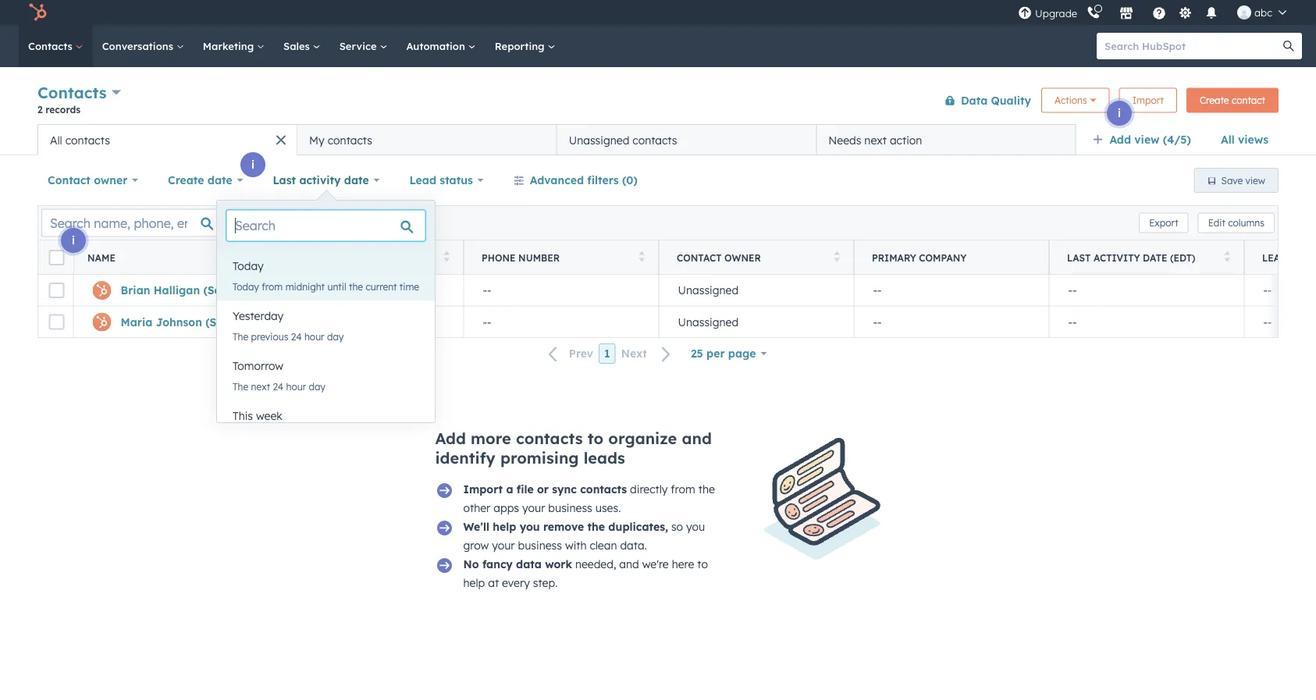 Task type: locate. For each thing, give the bounding box(es) containing it.
per
[[707, 347, 725, 360]]

data quality
[[961, 93, 1031, 107]]

import inside button
[[1133, 94, 1164, 106]]

the down the yesterday at top
[[233, 331, 248, 342]]

0 horizontal spatial last
[[273, 173, 296, 187]]

create for create contact
[[1200, 94, 1229, 106]]

owner inside contact owner popup button
[[94, 173, 128, 187]]

email
[[287, 252, 317, 264]]

import button
[[1119, 88, 1177, 113]]

contacts down contacts banner
[[633, 133, 677, 147]]

all views
[[1221, 133, 1269, 146]]

2 unassigned button from the top
[[659, 306, 854, 337]]

1 horizontal spatial next
[[865, 133, 887, 147]]

add left more
[[435, 429, 466, 448]]

0 horizontal spatial next
[[251, 381, 270, 392]]

press to sort. image
[[249, 251, 255, 262], [444, 251, 450, 262], [639, 251, 645, 262], [834, 251, 840, 262]]

the for yesterday
[[233, 331, 248, 342]]

0 vertical spatial view
[[1135, 133, 1160, 146]]

1 horizontal spatial import
[[1133, 94, 1164, 106]]

0 horizontal spatial day
[[309, 381, 326, 392]]

1 vertical spatial from
[[671, 483, 695, 496]]

advanced filters (0) button
[[503, 165, 648, 196]]

0 vertical spatial and
[[682, 429, 712, 448]]

2 horizontal spatial i button
[[1107, 101, 1132, 126]]

0 vertical spatial contact)
[[252, 283, 299, 297]]

edit columns
[[1208, 217, 1265, 229]]

no fancy data work
[[463, 557, 572, 571]]

unassigned button for maria johnson (sample contact)
[[659, 306, 854, 337]]

and right the organize
[[682, 429, 712, 448]]

0 vertical spatial (sample
[[203, 283, 248, 297]]

1 horizontal spatial your
[[522, 501, 545, 515]]

all down 2 records
[[50, 133, 62, 147]]

1 date from the left
[[208, 173, 232, 187]]

you right so in the bottom of the page
[[686, 520, 705, 534]]

upgrade image
[[1018, 7, 1032, 21]]

add inside add view (4/5) popup button
[[1110, 133, 1131, 146]]

next down tomorrow
[[251, 381, 270, 392]]

3 press to sort. image from the left
[[639, 251, 645, 262]]

or
[[537, 483, 549, 496]]

bh@hubspot.com button
[[269, 275, 464, 306]]

automation link
[[397, 25, 485, 67]]

contacts up records
[[37, 83, 107, 102]]

search image
[[1284, 41, 1294, 52]]

1 vertical spatial unassigned
[[678, 283, 739, 297]]

1 vertical spatial the
[[233, 381, 248, 392]]

hour up tomorrow button
[[304, 331, 324, 342]]

1 horizontal spatial and
[[682, 429, 712, 448]]

2 the from the top
[[233, 381, 248, 392]]

2 vertical spatial i button
[[61, 228, 86, 253]]

hour up this week button
[[286, 381, 306, 392]]

contacts inside popup button
[[37, 83, 107, 102]]

contacts down records
[[65, 133, 110, 147]]

lead inside 'popup button'
[[409, 173, 436, 187]]

1 horizontal spatial contact owner
[[677, 252, 761, 264]]

2 vertical spatial i
[[72, 233, 75, 247]]

reporting
[[495, 39, 548, 52]]

view right save
[[1246, 174, 1266, 186]]

1 vertical spatial help
[[463, 576, 485, 590]]

2 vertical spatial the
[[588, 520, 605, 534]]

contacts inside all contacts button
[[65, 133, 110, 147]]

your inside directly from the other apps your business uses.
[[522, 501, 545, 515]]

Search name, phone, email addresses, or company search field
[[41, 209, 226, 237]]

hour
[[304, 331, 324, 342], [286, 381, 306, 392]]

unassigned for brian halligan (sample contact)
[[678, 283, 739, 297]]

0 horizontal spatial and
[[619, 557, 639, 571]]

help
[[493, 520, 516, 534], [463, 576, 485, 590]]

view
[[1135, 133, 1160, 146], [1246, 174, 1266, 186]]

0 vertical spatial i button
[[1107, 101, 1132, 126]]

press to sort. element
[[249, 251, 255, 264], [444, 251, 450, 264], [639, 251, 645, 264], [834, 251, 840, 264], [1225, 251, 1230, 264]]

day inside tomorrow the next 24 hour day
[[309, 381, 326, 392]]

unassigned contacts
[[569, 133, 677, 147]]

date inside create date popup button
[[208, 173, 232, 187]]

contacts up uses.
[[580, 483, 627, 496]]

pagination navigation
[[539, 343, 681, 364]]

contact owner
[[48, 173, 128, 187], [677, 252, 761, 264]]

4 press to sort. image from the left
[[834, 251, 840, 262]]

0 vertical spatial help
[[493, 520, 516, 534]]

create inside popup button
[[168, 173, 204, 187]]

create left contact
[[1200, 94, 1229, 106]]

help inside 'needed, and we're here to help at every step.'
[[463, 576, 485, 590]]

0 vertical spatial 24
[[291, 331, 302, 342]]

at
[[488, 576, 499, 590]]

brian halligan (sample contact)
[[121, 283, 299, 297]]

add view (4/5) button
[[1082, 124, 1211, 155]]

all left views
[[1221, 133, 1235, 146]]

and down data. at the bottom
[[619, 557, 639, 571]]

(sample up maria johnson (sample contact) link
[[203, 283, 248, 297]]

1 horizontal spatial 24
[[291, 331, 302, 342]]

help down no
[[463, 576, 485, 590]]

contacts up "import a file or sync contacts" at left
[[516, 429, 583, 448]]

calling icon image
[[1087, 6, 1101, 20]]

your
[[522, 501, 545, 515], [492, 539, 515, 552]]

the up clean
[[588, 520, 605, 534]]

1 vertical spatial import
[[463, 483, 503, 496]]

(sample for halligan
[[203, 283, 248, 297]]

last activity date (edt)
[[1067, 252, 1196, 264]]

1 vertical spatial lead
[[1262, 252, 1288, 264]]

0 vertical spatial unassigned
[[569, 133, 630, 147]]

records
[[45, 103, 80, 115]]

0 vertical spatial last
[[273, 173, 296, 187]]

0 horizontal spatial create
[[168, 173, 204, 187]]

1 horizontal spatial add
[[1110, 133, 1131, 146]]

press to sort. image for contact owner
[[834, 251, 840, 262]]

1 the from the top
[[233, 331, 248, 342]]

help image
[[1152, 7, 1166, 21]]

menu
[[1017, 0, 1298, 25]]

5 press to sort. element from the left
[[1225, 251, 1230, 264]]

gary orlando image
[[1238, 5, 1252, 20]]

every
[[502, 576, 530, 590]]

lead for lead statu
[[1262, 252, 1288, 264]]

your down 'file'
[[522, 501, 545, 515]]

0 vertical spatial contact
[[48, 173, 90, 187]]

contacts inside my contacts button
[[328, 133, 372, 147]]

press to sort. element for email
[[444, 251, 450, 264]]

1 vertical spatial (sample
[[205, 315, 251, 329]]

save
[[1222, 174, 1243, 186]]

press to sort. image
[[1225, 251, 1230, 262]]

(4/5)
[[1163, 133, 1191, 146]]

import up other
[[463, 483, 503, 496]]

1 horizontal spatial help
[[493, 520, 516, 534]]

0 vertical spatial to
[[588, 429, 604, 448]]

today today from midnight until the current time
[[233, 259, 419, 292]]

hour inside yesterday the previous 24 hour day
[[304, 331, 324, 342]]

0 horizontal spatial i
[[72, 233, 75, 247]]

2 you from the left
[[686, 520, 705, 534]]

0 vertical spatial today
[[233, 259, 264, 273]]

1 vertical spatial to
[[697, 557, 708, 571]]

date down all contacts button
[[208, 173, 232, 187]]

import for import a file or sync contacts
[[463, 483, 503, 496]]

hour for yesterday
[[304, 331, 324, 342]]

help down apps
[[493, 520, 516, 534]]

day up tomorrow button
[[327, 331, 344, 342]]

tomorrow the next 24 hour day
[[233, 359, 326, 392]]

1 horizontal spatial all
[[1221, 133, 1235, 146]]

next left action
[[865, 133, 887, 147]]

unassigned for maria johnson (sample contact)
[[678, 315, 739, 329]]

the down tomorrow
[[233, 381, 248, 392]]

1 vertical spatial contact
[[677, 252, 722, 264]]

view left (4/5)
[[1135, 133, 1160, 146]]

2 date from the left
[[344, 173, 369, 187]]

0 vertical spatial business
[[548, 501, 592, 515]]

1 vertical spatial last
[[1067, 252, 1091, 264]]

from up the yesterday at top
[[262, 281, 283, 292]]

0 vertical spatial lead
[[409, 173, 436, 187]]

1 vertical spatial 24
[[273, 381, 284, 392]]

duplicates,
[[608, 520, 668, 534]]

0 vertical spatial the
[[233, 331, 248, 342]]

conversations
[[102, 39, 176, 52]]

0 vertical spatial hour
[[304, 331, 324, 342]]

the inside the today today from midnight until the current time
[[349, 281, 363, 292]]

edit
[[1208, 217, 1226, 229]]

the inside tomorrow the next 24 hour day
[[233, 381, 248, 392]]

all views link
[[1211, 124, 1279, 155]]

with
[[565, 539, 587, 552]]

2 horizontal spatial i
[[1118, 106, 1121, 120]]

1 vertical spatial contact)
[[254, 315, 301, 329]]

day
[[327, 331, 344, 342], [309, 381, 326, 392]]

1 vertical spatial view
[[1246, 174, 1266, 186]]

0 vertical spatial add
[[1110, 133, 1131, 146]]

unassigned button for brian halligan (sample contact)
[[659, 275, 854, 306]]

1 vertical spatial the
[[699, 483, 715, 496]]

press to sort. element for phone number
[[639, 251, 645, 264]]

0 vertical spatial create
[[1200, 94, 1229, 106]]

and
[[682, 429, 712, 448], [619, 557, 639, 571]]

all for all contacts
[[50, 133, 62, 147]]

last left "activity"
[[273, 173, 296, 187]]

other
[[463, 501, 491, 515]]

i for 'i' button to the middle
[[251, 158, 255, 171]]

1 vertical spatial your
[[492, 539, 515, 552]]

import up add view (4/5)
[[1133, 94, 1164, 106]]

1 vertical spatial day
[[309, 381, 326, 392]]

0 horizontal spatial all
[[50, 133, 62, 147]]

1 you from the left
[[520, 520, 540, 534]]

day inside yesterday the previous 24 hour day
[[327, 331, 344, 342]]

24 inside yesterday the previous 24 hour day
[[291, 331, 302, 342]]

contact) for maria johnson (sample contact)
[[254, 315, 301, 329]]

24 right previous
[[291, 331, 302, 342]]

here
[[672, 557, 694, 571]]

from right directly
[[671, 483, 695, 496]]

0 horizontal spatial to
[[588, 429, 604, 448]]

press to sort. image for phone number
[[639, 251, 645, 262]]

contacts inside the unassigned contacts button
[[633, 133, 677, 147]]

2 all from the left
[[50, 133, 62, 147]]

the inside yesterday the previous 24 hour day
[[233, 331, 248, 342]]

(sample
[[203, 283, 248, 297], [205, 315, 251, 329]]

0 vertical spatial contact owner
[[48, 173, 128, 187]]

24 inside tomorrow the next 24 hour day
[[273, 381, 284, 392]]

so
[[671, 520, 683, 534]]

(0)
[[622, 173, 638, 187]]

2 vertical spatial unassigned
[[678, 315, 739, 329]]

import
[[1133, 94, 1164, 106], [463, 483, 503, 496]]

work
[[545, 557, 572, 571]]

contacts down hubspot link
[[28, 39, 76, 52]]

last inside 'dropdown button'
[[273, 173, 296, 187]]

tomorrow
[[233, 359, 284, 373]]

settings image
[[1179, 7, 1193, 21]]

all for all views
[[1221, 133, 1235, 146]]

0 vertical spatial next
[[865, 133, 887, 147]]

add view (4/5)
[[1110, 133, 1191, 146]]

1 vertical spatial add
[[435, 429, 466, 448]]

2 horizontal spatial the
[[699, 483, 715, 496]]

time
[[400, 281, 419, 292]]

1 horizontal spatial view
[[1246, 174, 1266, 186]]

0 horizontal spatial date
[[208, 173, 232, 187]]

list box
[[217, 251, 435, 450]]

notifications button
[[1199, 0, 1225, 25]]

hour inside tomorrow the next 24 hour day
[[286, 381, 306, 392]]

1 horizontal spatial lead
[[1262, 252, 1288, 264]]

contact) up previous
[[254, 315, 301, 329]]

to left the organize
[[588, 429, 604, 448]]

this
[[233, 409, 253, 423]]

1 unassigned button from the top
[[659, 275, 854, 306]]

day for tomorrow
[[309, 381, 326, 392]]

1 vertical spatial business
[[518, 539, 562, 552]]

today up brian halligan (sample contact)
[[233, 259, 264, 273]]

directly
[[630, 483, 668, 496]]

help button
[[1146, 0, 1173, 25]]

0 vertical spatial your
[[522, 501, 545, 515]]

2 records
[[37, 103, 80, 115]]

(sample down brian halligan (sample contact)
[[205, 315, 251, 329]]

1 vertical spatial hour
[[286, 381, 306, 392]]

day up this week button
[[309, 381, 326, 392]]

view inside button
[[1246, 174, 1266, 186]]

from
[[262, 281, 283, 292], [671, 483, 695, 496]]

contact owner button
[[37, 165, 148, 196]]

maria johnson (sample contact)
[[121, 315, 301, 329]]

0 horizontal spatial 24
[[273, 381, 284, 392]]

lead left status
[[409, 173, 436, 187]]

all inside button
[[50, 133, 62, 147]]

to inside 'needed, and we're here to help at every step.'
[[697, 557, 708, 571]]

from inside the today today from midnight until the current time
[[262, 281, 283, 292]]

2 press to sort. image from the left
[[444, 251, 450, 262]]

the right until
[[349, 281, 363, 292]]

1 horizontal spatial owner
[[725, 252, 761, 264]]

contact inside popup button
[[48, 173, 90, 187]]

you left remove
[[520, 520, 540, 534]]

view inside popup button
[[1135, 133, 1160, 146]]

0 vertical spatial import
[[1133, 94, 1164, 106]]

the right directly
[[699, 483, 715, 496]]

4 press to sort. element from the left
[[834, 251, 840, 264]]

my
[[309, 133, 325, 147]]

1 press to sort. element from the left
[[249, 251, 255, 264]]

1 vertical spatial next
[[251, 381, 270, 392]]

tomorrow button
[[217, 351, 435, 382]]

1 vertical spatial create
[[168, 173, 204, 187]]

0 horizontal spatial you
[[520, 520, 540, 534]]

0 horizontal spatial owner
[[94, 173, 128, 187]]

0 vertical spatial the
[[349, 281, 363, 292]]

today up the yesterday at top
[[233, 281, 259, 292]]

we'll
[[463, 520, 490, 534]]

1 horizontal spatial the
[[588, 520, 605, 534]]

phone
[[482, 252, 516, 264]]

1 today from the top
[[233, 259, 264, 273]]

1 horizontal spatial from
[[671, 483, 695, 496]]

last
[[273, 173, 296, 187], [1067, 252, 1091, 264]]

2 press to sort. element from the left
[[444, 251, 450, 264]]

contacts for unassigned contacts
[[633, 133, 677, 147]]

i button
[[1107, 101, 1132, 126], [240, 152, 265, 177], [61, 228, 86, 253]]

24 down tomorrow
[[273, 381, 284, 392]]

1 horizontal spatial contact
[[677, 252, 722, 264]]

0 vertical spatial owner
[[94, 173, 128, 187]]

to right here
[[697, 557, 708, 571]]

0 horizontal spatial contact owner
[[48, 173, 128, 187]]

your up fancy
[[492, 539, 515, 552]]

1 press to sort. image from the left
[[249, 251, 255, 262]]

you
[[520, 520, 540, 534], [686, 520, 705, 534]]

i button right create date at the top of the page
[[240, 152, 265, 177]]

1 vertical spatial and
[[619, 557, 639, 571]]

the
[[233, 331, 248, 342], [233, 381, 248, 392]]

marketing link
[[193, 25, 274, 67]]

0 horizontal spatial from
[[262, 281, 283, 292]]

business inside so you grow your business with clean data.
[[518, 539, 562, 552]]

1 all from the left
[[1221, 133, 1235, 146]]

1 vertical spatial contacts
[[37, 83, 107, 102]]

i button up add view (4/5)
[[1107, 101, 1132, 126]]

3 press to sort. element from the left
[[639, 251, 645, 264]]

add
[[1110, 133, 1131, 146], [435, 429, 466, 448]]

1 horizontal spatial day
[[327, 331, 344, 342]]

contacts right my
[[328, 133, 372, 147]]

owner
[[94, 173, 128, 187], [725, 252, 761, 264]]

business up data
[[518, 539, 562, 552]]

1 vertical spatial i
[[251, 158, 255, 171]]

create inside button
[[1200, 94, 1229, 106]]

0 horizontal spatial your
[[492, 539, 515, 552]]

0 horizontal spatial contact
[[48, 173, 90, 187]]

apps
[[494, 501, 519, 515]]

save view
[[1222, 174, 1266, 186]]

maria
[[121, 315, 153, 329]]

0 horizontal spatial import
[[463, 483, 503, 496]]

0 horizontal spatial i button
[[61, 228, 86, 253]]

0 horizontal spatial the
[[349, 281, 363, 292]]

1 vertical spatial i button
[[240, 152, 265, 177]]

contact) up the yesterday at top
[[252, 283, 299, 297]]

contact)
[[252, 283, 299, 297], [254, 315, 301, 329]]

0 vertical spatial day
[[327, 331, 344, 342]]

lead left statu
[[1262, 252, 1288, 264]]

to
[[588, 429, 604, 448], [697, 557, 708, 571]]

data.
[[620, 539, 647, 552]]

the inside directly from the other apps your business uses.
[[699, 483, 715, 496]]

settings link
[[1176, 4, 1195, 21]]

and inside 'needed, and we're here to help at every step.'
[[619, 557, 639, 571]]

last left activity
[[1067, 252, 1091, 264]]

business up we'll help you remove the duplicates,
[[548, 501, 592, 515]]

add inside add more contacts to organize and identify promising leads
[[435, 429, 466, 448]]

i button left name
[[61, 228, 86, 253]]

add down import button
[[1110, 133, 1131, 146]]

yesterday button
[[217, 301, 435, 332]]

date right "activity"
[[344, 173, 369, 187]]

0 horizontal spatial help
[[463, 576, 485, 590]]

create
[[1200, 94, 1229, 106], [168, 173, 204, 187]]

1 horizontal spatial you
[[686, 520, 705, 534]]

create down all contacts button
[[168, 173, 204, 187]]

1 horizontal spatial create
[[1200, 94, 1229, 106]]

0 vertical spatial i
[[1118, 106, 1121, 120]]

unassigned button
[[659, 275, 854, 306], [659, 306, 854, 337]]

1 horizontal spatial i
[[251, 158, 255, 171]]



Task type: vqa. For each thing, say whether or not it's contained in the screenshot.
Close image
no



Task type: describe. For each thing, give the bounding box(es) containing it.
unassigned inside button
[[569, 133, 630, 147]]

date inside last activity date 'dropdown button'
[[344, 173, 369, 187]]

business inside directly from the other apps your business uses.
[[548, 501, 592, 515]]

press to sort. element for contact owner
[[834, 251, 840, 264]]

create date
[[168, 173, 232, 187]]

needs
[[829, 133, 862, 147]]

identify
[[435, 448, 496, 468]]

view for add
[[1135, 133, 1160, 146]]

menu containing abc
[[1017, 0, 1298, 25]]

data
[[961, 93, 988, 107]]

next inside button
[[865, 133, 887, 147]]

your inside so you grow your business with clean data.
[[492, 539, 515, 552]]

export button
[[1139, 213, 1189, 233]]

abc
[[1255, 6, 1273, 19]]

clean
[[590, 539, 617, 552]]

add for add more contacts to organize and identify promising leads
[[435, 429, 466, 448]]

the for tomorrow
[[233, 381, 248, 392]]

lead status
[[409, 173, 473, 187]]

add more contacts to organize and identify promising leads
[[435, 429, 712, 468]]

(edt)
[[1170, 252, 1196, 264]]

remove
[[543, 520, 584, 534]]

notifications image
[[1205, 7, 1219, 21]]

actions
[[1055, 94, 1087, 106]]

yesterday the previous 24 hour day
[[233, 309, 344, 342]]

advanced
[[530, 173, 584, 187]]

yesterday
[[233, 309, 284, 323]]

marketplaces image
[[1120, 7, 1134, 21]]

previous
[[251, 331, 288, 342]]

sales link
[[274, 25, 330, 67]]

prev button
[[539, 344, 599, 364]]

brian
[[121, 283, 150, 297]]

phone number
[[482, 252, 560, 264]]

uses.
[[596, 501, 621, 515]]

import a file or sync contacts
[[463, 483, 627, 496]]

activity
[[299, 173, 341, 187]]

lead status button
[[399, 165, 494, 196]]

needs next action button
[[817, 124, 1076, 155]]

import for import
[[1133, 94, 1164, 106]]

hubspot image
[[28, 3, 47, 22]]

you inside so you grow your business with clean data.
[[686, 520, 705, 534]]

automation
[[406, 39, 468, 52]]

next button
[[616, 344, 681, 364]]

filters
[[587, 173, 619, 187]]

marketing
[[203, 39, 257, 52]]

(sample for johnson
[[205, 315, 251, 329]]

contact
[[1232, 94, 1266, 106]]

needed,
[[575, 557, 616, 571]]

2 today from the top
[[233, 281, 259, 292]]

search button
[[1276, 33, 1302, 59]]

create for create date
[[168, 173, 204, 187]]

contacts for all contacts
[[65, 133, 110, 147]]

save view button
[[1194, 168, 1279, 193]]

lead for lead status
[[409, 173, 436, 187]]

contact owner inside popup button
[[48, 173, 128, 187]]

company
[[919, 252, 967, 264]]

contact) for brian halligan (sample contact)
[[252, 283, 299, 297]]

24 for tomorrow
[[273, 381, 284, 392]]

to inside add more contacts to organize and identify promising leads
[[588, 429, 604, 448]]

and inside add more contacts to organize and identify promising leads
[[682, 429, 712, 448]]

file
[[517, 483, 534, 496]]

add for add view (4/5)
[[1110, 133, 1131, 146]]

conversations link
[[93, 25, 193, 67]]

contacts for my contacts
[[328, 133, 372, 147]]

needed, and we're here to help at every step.
[[463, 557, 708, 590]]

needs next action
[[829, 133, 922, 147]]

step.
[[533, 576, 558, 590]]

my contacts button
[[297, 124, 557, 155]]

all contacts
[[50, 133, 110, 147]]

contacts banner
[[37, 80, 1279, 124]]

no
[[463, 557, 479, 571]]

leads
[[584, 448, 625, 468]]

create contact button
[[1187, 88, 1279, 113]]

number
[[518, 252, 560, 264]]

prev
[[569, 347, 593, 360]]

last for last activity date
[[273, 173, 296, 187]]

i for rightmost 'i' button
[[1118, 106, 1121, 120]]

press to sort. element for last activity date (edt)
[[1225, 251, 1230, 264]]

fancy
[[482, 557, 513, 571]]

sync
[[552, 483, 577, 496]]

calling icon button
[[1081, 2, 1107, 23]]

25
[[691, 347, 703, 360]]

statu
[[1290, 252, 1316, 264]]

view for save
[[1246, 174, 1266, 186]]

reporting link
[[485, 25, 565, 67]]

day for yesterday
[[327, 331, 344, 342]]

hubspot link
[[19, 3, 59, 22]]

Search HubSpot search field
[[1097, 33, 1288, 59]]

bh@hubspot.com link
[[288, 283, 383, 297]]

promising
[[500, 448, 579, 468]]

contacts inside add more contacts to organize and identify promising leads
[[516, 429, 583, 448]]

export
[[1149, 217, 1179, 229]]

0 vertical spatial contacts
[[28, 39, 76, 52]]

1 vertical spatial contact owner
[[677, 252, 761, 264]]

sales
[[283, 39, 313, 52]]

data
[[516, 557, 542, 571]]

primary company column header
[[854, 240, 1050, 275]]

Search search field
[[226, 210, 426, 241]]

next inside tomorrow the next 24 hour day
[[251, 381, 270, 392]]

press to sort. image for email
[[444, 251, 450, 262]]

a
[[506, 483, 513, 496]]

create contact
[[1200, 94, 1266, 106]]

week
[[256, 409, 282, 423]]

1 horizontal spatial i button
[[240, 152, 265, 177]]

so you grow your business with clean data.
[[463, 520, 705, 552]]

i for left 'i' button
[[72, 233, 75, 247]]

list box containing today
[[217, 251, 435, 450]]

from inside directly from the other apps your business uses.
[[671, 483, 695, 496]]

last for last activity date (edt)
[[1067, 252, 1091, 264]]

halligan
[[154, 283, 200, 297]]

last activity date button
[[263, 165, 390, 196]]

this week button
[[217, 401, 435, 432]]

24 for yesterday
[[291, 331, 302, 342]]

25 per page button
[[681, 338, 777, 369]]

create date button
[[158, 165, 253, 196]]

1 vertical spatial owner
[[725, 252, 761, 264]]

hour for tomorrow
[[286, 381, 306, 392]]

my contacts
[[309, 133, 372, 147]]

25 per page
[[691, 347, 756, 360]]

service
[[339, 39, 380, 52]]

maria johnson (sample contact) link
[[121, 315, 301, 329]]

service link
[[330, 25, 397, 67]]

activity
[[1094, 252, 1140, 264]]

primary company
[[872, 252, 967, 264]]

actions button
[[1042, 88, 1110, 113]]

we're
[[642, 557, 669, 571]]

midnight
[[285, 281, 325, 292]]

unassigned contacts button
[[557, 124, 817, 155]]

today button
[[217, 251, 435, 282]]



